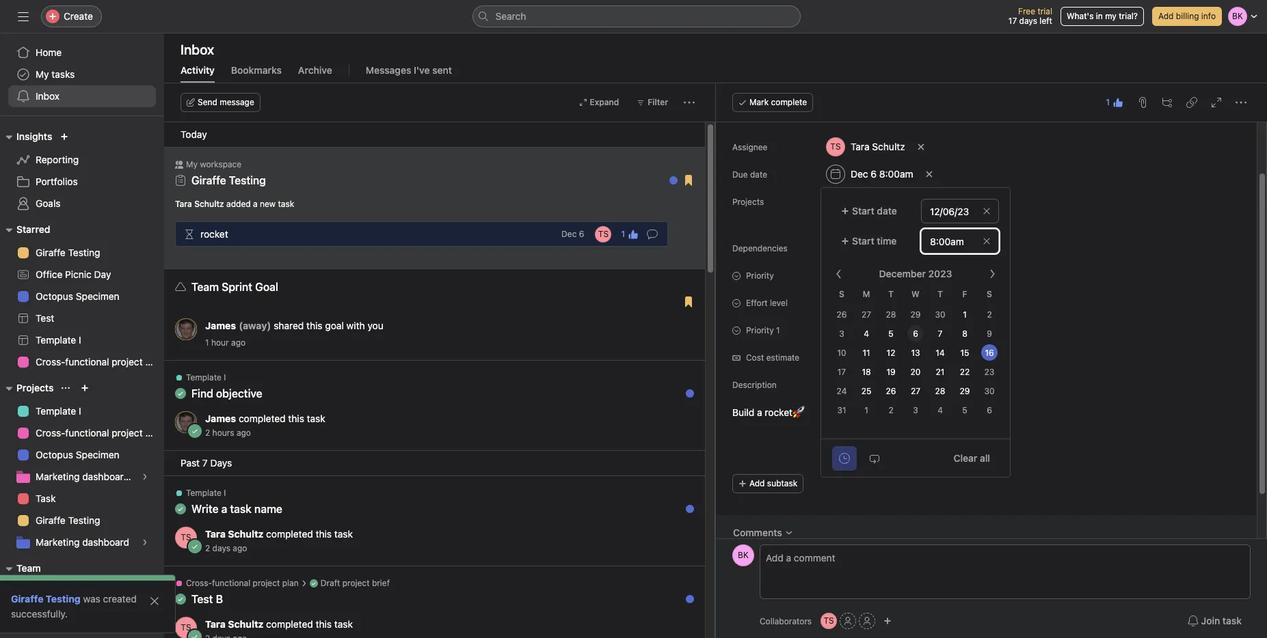 Task type: locate. For each thing, give the bounding box(es) containing it.
cross- up test b
[[186, 579, 212, 589]]

inbox down my tasks
[[36, 90, 60, 102]]

0 horizontal spatial 29
[[911, 310, 921, 320]]

5 up '12'
[[889, 329, 894, 339]]

marketing dashboard
[[36, 537, 129, 549]]

ja button left hours
[[175, 412, 197, 434]]

giraffe down task
[[36, 515, 65, 527]]

start for start time
[[852, 235, 875, 247]]

1 vertical spatial workspace
[[52, 586, 99, 598]]

2 up 9
[[987, 310, 992, 320]]

0 horizontal spatial 17
[[838, 367, 846, 378]]

start date
[[852, 205, 897, 217]]

tara down write
[[205, 529, 226, 540]]

1 vertical spatial james
[[205, 413, 236, 425]]

1 vertical spatial octopus
[[36, 449, 73, 461]]

past
[[181, 458, 200, 469]]

james inside james completed this task 2 hours ago
[[205, 413, 236, 425]]

collaborators
[[760, 617, 812, 627]]

1 vertical spatial functional
[[65, 427, 109, 439]]

29 down w at the right top
[[911, 310, 921, 320]]

cross- for cross-functional project plan 'link' inside projects element
[[36, 427, 65, 439]]

0 vertical spatial template i link
[[8, 330, 156, 352]]

giraffe up the successfully.
[[11, 594, 43, 605]]

1 horizontal spatial 26
[[886, 386, 896, 397]]

1 james from the top
[[205, 320, 236, 332]]

dec for dec 6 8:00am
[[851, 168, 868, 180]]

1 up 8
[[963, 310, 967, 320]]

0 horizontal spatial 28
[[886, 310, 896, 320]]

workspace inside teams "element"
[[52, 586, 99, 598]]

my left tasks
[[36, 68, 49, 80]]

i inside starred 'element'
[[79, 334, 81, 346]]

specimen down day
[[76, 291, 119, 302]]

completed inside tara schultz completed this task 2 days ago
[[266, 529, 313, 540]]

messages i've sent
[[366, 64, 452, 76]]

cost
[[746, 353, 764, 363]]

ago inside tara schultz completed this task 2 days ago
[[233, 544, 247, 554]]

set to repeat image
[[869, 453, 880, 464]]

0 vertical spatial tara schultz link
[[205, 529, 264, 540]]

i up find objective
[[224, 373, 226, 383]]

0 vertical spatial a
[[253, 199, 258, 209]]

0 vertical spatial inbox
[[181, 42, 214, 57]]

goal
[[325, 320, 344, 332]]

template i link
[[8, 330, 156, 352], [8, 401, 156, 423]]

2 vertical spatial completed
[[266, 619, 313, 631]]

0 vertical spatial my workspace
[[186, 159, 242, 170]]

date for due date
[[750, 170, 767, 180]]

28 down 21
[[935, 386, 946, 397]]

global element
[[0, 34, 164, 116]]

0 vertical spatial functional
[[65, 356, 109, 368]]

1 down level
[[776, 326, 780, 336]]

0 vertical spatial projects
[[732, 197, 764, 207]]

octopus specimen inside starred 'element'
[[36, 291, 119, 302]]

0 horizontal spatial workspace
[[52, 586, 99, 598]]

1 vertical spatial ja button
[[175, 412, 197, 434]]

team left sprint goal
[[192, 281, 219, 293]]

description
[[732, 380, 777, 391]]

0 vertical spatial add
[[1159, 11, 1174, 21]]

0 horizontal spatial inbox
[[36, 90, 60, 102]]

workspace up invite
[[52, 586, 99, 598]]

6 inside dec 6 8:00am dropdown button
[[871, 168, 877, 180]]

tara inside dropdown button
[[851, 141, 870, 153]]

what's in my trial?
[[1067, 11, 1138, 21]]

add for add subtask
[[750, 479, 765, 489]]

rocket🚀
[[765, 407, 805, 419]]

1 specimen from the top
[[76, 291, 119, 302]]

17 down "10"
[[838, 367, 846, 378]]

tara schultz link down test b
[[205, 619, 264, 631]]

rocket dialog
[[716, 60, 1267, 639]]

team inside dropdown button
[[16, 563, 41, 575]]

2 horizontal spatial add
[[1159, 11, 1174, 21]]

team
[[192, 281, 219, 293], [16, 563, 41, 575]]

add to projects button
[[820, 214, 893, 233]]

cross-functional project plan for cross-functional project plan 'link' inside projects element
[[36, 427, 164, 439]]

1 vertical spatial 4
[[938, 406, 943, 416]]

26 down 19 in the right of the page
[[886, 386, 896, 397]]

what's
[[1067, 11, 1094, 21]]

hide sidebar image
[[18, 11, 29, 22]]

schultz inside tara schultz completed this task 2 days ago
[[228, 529, 264, 540]]

1 horizontal spatial add
[[826, 218, 842, 228]]

template up write
[[186, 488, 221, 499]]

1 inside main content
[[776, 326, 780, 336]]

created
[[103, 594, 137, 605]]

dependencies image
[[184, 229, 195, 240]]

2 left hours
[[205, 428, 210, 438]]

mark
[[750, 97, 769, 107]]

1 vertical spatial tara schultz link
[[205, 619, 264, 631]]

dec for dec 6
[[562, 229, 577, 239]]

1 horizontal spatial a
[[253, 199, 258, 209]]

ja for 1st ja button from the top of the page
[[182, 324, 190, 334]]

a
[[253, 199, 258, 209], [757, 407, 762, 419], [221, 503, 227, 516]]

plan inside projects element
[[145, 427, 164, 439]]

giraffe testing link inside main content
[[821, 195, 900, 209]]

1 vertical spatial octopus specimen
[[36, 449, 119, 461]]

f
[[963, 289, 967, 300]]

cross- inside projects element
[[36, 427, 65, 439]]

2 inside james completed this task 2 hours ago
[[205, 428, 210, 438]]

james link up hours
[[205, 413, 236, 425]]

was
[[83, 594, 100, 605]]

0 horizontal spatial projects
[[16, 382, 54, 394]]

0 vertical spatial octopus specimen link
[[8, 286, 156, 308]]

cross- down show options, current sort, top image
[[36, 427, 65, 439]]

2 archive notification image from the top
[[679, 583, 690, 594]]

0 vertical spatial 28
[[886, 310, 896, 320]]

project down test 'link'
[[112, 356, 143, 368]]

date right 'due'
[[750, 170, 767, 180]]

testing inside projects element
[[68, 515, 100, 527]]

2 cross-functional project plan link from the top
[[8, 423, 164, 445]]

0 vertical spatial start
[[852, 205, 875, 217]]

octopus down office
[[36, 291, 73, 302]]

ts for ts button to the right of the collaborators
[[824, 616, 834, 626]]

specimen up dashboards
[[76, 449, 119, 461]]

0 vertical spatial dec
[[851, 168, 868, 180]]

priority down dependencies
[[746, 271, 774, 281]]

office
[[36, 269, 62, 280]]

i've
[[414, 64, 430, 76]]

my for teams "element"
[[36, 586, 49, 598]]

0 vertical spatial team
[[192, 281, 219, 293]]

1 vertical spatial 28
[[935, 386, 946, 397]]

template inside starred 'element'
[[36, 334, 76, 346]]

ago right hours
[[237, 428, 251, 438]]

24
[[837, 386, 847, 397]]

cross-functional project plan link up marketing dashboards
[[8, 423, 164, 445]]

messages i've sent link
[[366, 64, 452, 83]]

octopus inside projects element
[[36, 449, 73, 461]]

copy task link image
[[1187, 97, 1198, 108]]

0 vertical spatial 1 button
[[1102, 93, 1128, 112]]

giraffe testing inside projects element
[[36, 515, 100, 527]]

see details, marketing dashboard image
[[141, 539, 149, 547]]

1 vertical spatial 17
[[838, 367, 846, 378]]

0 horizontal spatial date
[[750, 170, 767, 180]]

template i up find objective
[[186, 373, 226, 383]]

0 horizontal spatial a
[[221, 503, 227, 516]]

start down the add to projects button on the top right
[[852, 235, 875, 247]]

1 horizontal spatial inbox
[[181, 42, 214, 57]]

sent
[[432, 64, 452, 76]]

0 vertical spatial completed
[[239, 413, 286, 425]]

2
[[987, 310, 992, 320], [889, 406, 894, 416], [205, 428, 210, 438], [205, 544, 210, 554]]

giraffe inside starred 'element'
[[36, 247, 65, 259]]

1 vertical spatial days
[[212, 544, 230, 554]]

2 start from the top
[[852, 235, 875, 247]]

reporting link
[[8, 149, 156, 171]]

plan inside starred 'element'
[[145, 356, 164, 368]]

0 vertical spatial 17
[[1009, 16, 1017, 26]]

date inside button
[[877, 205, 897, 217]]

marketing inside marketing dashboard link
[[36, 537, 80, 549]]

2 down write
[[205, 544, 210, 554]]

0 vertical spatial days
[[1019, 16, 1038, 26]]

1 ja from the top
[[182, 324, 190, 334]]

cross-functional project plan
[[36, 356, 164, 368], [36, 427, 164, 439], [186, 579, 299, 589]]

testing
[[229, 174, 266, 187], [866, 196, 895, 207], [68, 247, 100, 259], [68, 515, 100, 527], [46, 594, 81, 605]]

giraffe testing link up add to projects
[[821, 195, 900, 209]]

cross- for 1st cross-functional project plan 'link'
[[36, 356, 65, 368]]

cross-functional project plan up test b
[[186, 579, 299, 589]]

due date
[[732, 170, 767, 180]]

2 octopus from the top
[[36, 449, 73, 461]]

schultz for tara schultz completed this task 2 days ago
[[228, 529, 264, 540]]

s
[[839, 289, 845, 300], [987, 289, 992, 300]]

starred
[[16, 224, 50, 235]]

add left subtask
[[750, 479, 765, 489]]

cross-functional project plan inside projects element
[[36, 427, 164, 439]]

tara inside tara schultz completed this task 2 days ago
[[205, 529, 226, 540]]

ts button
[[595, 226, 612, 242], [175, 527, 197, 549], [821, 613, 837, 630], [175, 618, 197, 639]]

day
[[94, 269, 111, 280]]

archive notifications image
[[679, 492, 690, 503]]

1 tara schultz link from the top
[[205, 529, 264, 540]]

2 template i link from the top
[[8, 401, 156, 423]]

show options, current sort, top image
[[62, 384, 70, 393]]

1 horizontal spatial team
[[192, 281, 219, 293]]

plan for 1st cross-functional project plan 'link'
[[145, 356, 164, 368]]

specimen inside projects element
[[76, 449, 119, 461]]

starred element
[[0, 217, 164, 376]]

free trial 17 days left
[[1009, 6, 1053, 26]]

cross- up show options, current sort, top image
[[36, 356, 65, 368]]

add
[[1159, 11, 1174, 21], [826, 218, 842, 228], [750, 479, 765, 489]]

1 start from the top
[[852, 205, 875, 217]]

1 horizontal spatial s
[[987, 289, 992, 300]]

project inside starred 'element'
[[112, 356, 143, 368]]

1 vertical spatial 29
[[960, 386, 970, 397]]

tara schultz link for test b
[[205, 619, 264, 631]]

schultz for tara schultz added a new task
[[194, 199, 224, 209]]

projects left show options, current sort, top image
[[16, 382, 54, 394]]

tara
[[851, 141, 870, 153], [175, 199, 192, 209], [205, 529, 226, 540], [205, 619, 226, 631]]

cross-
[[36, 356, 65, 368], [36, 427, 65, 439], [186, 579, 212, 589]]

3 down 20
[[913, 406, 918, 416]]

a right write
[[221, 503, 227, 516]]

1 horizontal spatial date
[[877, 205, 897, 217]]

1 vertical spatial template i link
[[8, 401, 156, 423]]

this
[[306, 320, 323, 332], [288, 413, 304, 425], [316, 529, 332, 540], [316, 619, 332, 631]]

1 vertical spatial 30
[[984, 386, 995, 397]]

19
[[887, 367, 896, 378]]

3 up "10"
[[839, 329, 844, 339]]

testing up office picnic day 'link'
[[68, 247, 100, 259]]

2 vertical spatial ago
[[233, 544, 247, 554]]

0 horizontal spatial team
[[16, 563, 41, 575]]

testing up invite
[[46, 594, 81, 605]]

ts inside 'rocket' dialog
[[824, 616, 834, 626]]

projects down due date
[[732, 197, 764, 207]]

giraffe testing up tara schultz added a new task
[[192, 174, 266, 187]]

james inside james (away) shared this goal with you 1 hour ago
[[205, 320, 236, 332]]

my down today on the left of page
[[186, 159, 198, 170]]

completed
[[239, 413, 286, 425], [266, 529, 313, 540], [266, 619, 313, 631]]

27 down 20
[[911, 386, 921, 397]]

billing
[[1176, 11, 1199, 21]]

dec
[[851, 168, 868, 180], [562, 229, 577, 239]]

octopus specimen link down the picnic
[[8, 286, 156, 308]]

1 priority from the top
[[746, 271, 774, 281]]

1 vertical spatial team
[[16, 563, 41, 575]]

a inside main content
[[757, 407, 762, 419]]

0 vertical spatial james
[[205, 320, 236, 332]]

6
[[871, 168, 877, 180], [579, 229, 584, 239], [913, 329, 918, 339], [987, 406, 992, 416]]

2 vertical spatial my
[[36, 586, 49, 598]]

0 horizontal spatial t
[[889, 289, 894, 300]]

date inside main content
[[750, 170, 767, 180]]

1 left hour
[[205, 338, 209, 348]]

project
[[112, 356, 143, 368], [112, 427, 143, 439], [253, 579, 280, 589], [342, 579, 370, 589]]

1 vertical spatial marketing
[[36, 537, 80, 549]]

remove from bookmarks image
[[657, 163, 668, 174]]

27 down m in the right top of the page
[[862, 310, 871, 320]]

add or remove collaborators image
[[884, 618, 892, 626]]

days down write a task name
[[212, 544, 230, 554]]

tara for tara schultz
[[851, 141, 870, 153]]

goals
[[36, 198, 61, 209]]

0 vertical spatial octopus specimen
[[36, 291, 119, 302]]

main content containing tara schultz
[[716, 60, 1257, 593]]

tara for tara schultz completed this task
[[205, 619, 226, 631]]

1 horizontal spatial my workspace
[[186, 159, 242, 170]]

cross- inside starred 'element'
[[36, 356, 65, 368]]

more actions image
[[684, 97, 695, 108]]

2 ja button from the top
[[175, 412, 197, 434]]

1 octopus specimen link from the top
[[8, 286, 156, 308]]

my
[[36, 68, 49, 80], [186, 159, 198, 170], [36, 586, 49, 598]]

build a rocket🚀
[[732, 407, 805, 419]]

0 horizontal spatial 4
[[864, 329, 869, 339]]

free
[[1018, 6, 1035, 16]]

2 octopus specimen link from the top
[[8, 445, 156, 466]]

this inside james (away) shared this goal with you 1 hour ago
[[306, 320, 323, 332]]

messages
[[366, 64, 411, 76]]

functional up new project or portfolio image
[[65, 356, 109, 368]]

1 marketing from the top
[[36, 471, 80, 483]]

main content
[[716, 60, 1257, 593]]

days left 'left'
[[1019, 16, 1038, 26]]

template i
[[36, 334, 81, 346], [186, 373, 226, 383], [36, 406, 81, 417], [186, 488, 226, 499]]

giraffe inside projects element
[[36, 515, 65, 527]]

start time
[[852, 235, 897, 247]]

date up projects
[[877, 205, 897, 217]]

test
[[36, 313, 54, 324]]

1 vertical spatial cross-functional project plan link
[[8, 423, 164, 445]]

17
[[1009, 16, 1017, 26], [838, 367, 846, 378]]

1 horizontal spatial days
[[1019, 16, 1038, 26]]

1 button left 0 comments image in the right top of the page
[[617, 225, 643, 244]]

this inside tara schultz completed this task 2 days ago
[[316, 529, 332, 540]]

create
[[64, 10, 93, 22]]

build
[[732, 407, 755, 419]]

octopus specimen link for functional
[[8, 445, 156, 466]]

0 vertical spatial james link
[[205, 320, 236, 332]]

specimen
[[76, 291, 119, 302], [76, 449, 119, 461]]

1 horizontal spatial workspace
[[200, 159, 242, 170]]

add billing info button
[[1152, 7, 1222, 26]]

dashboards
[[82, 471, 134, 483]]

my workspace down today on the left of page
[[186, 159, 242, 170]]

my up the successfully.
[[36, 586, 49, 598]]

ja button left hour
[[175, 319, 197, 341]]

new project or portfolio image
[[81, 384, 89, 393]]

my inside teams "element"
[[36, 586, 49, 598]]

i
[[79, 334, 81, 346], [224, 373, 226, 383], [79, 406, 81, 417], [224, 488, 226, 499]]

marketing down task
[[36, 537, 80, 549]]

ts for ts button underneath write
[[181, 533, 191, 543]]

specimen inside starred 'element'
[[76, 291, 119, 302]]

date
[[750, 170, 767, 180], [877, 205, 897, 217]]

private task
[[905, 243, 950, 253]]

send message
[[198, 97, 254, 107]]

giraffe testing inside starred 'element'
[[36, 247, 100, 259]]

marketing for marketing dashboards
[[36, 471, 80, 483]]

2 vertical spatial add
[[750, 479, 765, 489]]

0 vertical spatial cross-functional project plan link
[[8, 352, 164, 373]]

ts
[[598, 229, 609, 239], [181, 533, 191, 543], [824, 616, 834, 626], [181, 623, 191, 633]]

bookmarks link
[[231, 64, 282, 83]]

a left new
[[253, 199, 258, 209]]

my workspace link
[[8, 581, 156, 603]]

1 template i link from the top
[[8, 330, 156, 352]]

task inside main content
[[934, 243, 950, 253]]

giraffe testing link up the picnic
[[8, 242, 156, 264]]

ago
[[231, 338, 246, 348], [237, 428, 251, 438], [233, 544, 247, 554]]

17 left free
[[1009, 16, 1017, 26]]

2 james from the top
[[205, 413, 236, 425]]

28
[[886, 310, 896, 320], [935, 386, 946, 397]]

marketing inside marketing dashboards link
[[36, 471, 80, 483]]

tara for tara schultz completed this task 2 days ago
[[205, 529, 226, 540]]

template down test
[[36, 334, 76, 346]]

my for global element
[[36, 68, 49, 80]]

office picnic day link
[[8, 264, 156, 286]]

octopus specimen for picnic
[[36, 291, 119, 302]]

cross-functional project plan inside starred 'element'
[[36, 356, 164, 368]]

1 button left attachments: add a file to this task, rocket icon
[[1102, 93, 1128, 112]]

giraffe testing down task link
[[36, 515, 100, 527]]

26 up "10"
[[837, 310, 847, 320]]

clear all button
[[945, 446, 999, 471]]

1 octopus from the top
[[36, 291, 73, 302]]

cross-functional project plan for 1st cross-functional project plan 'link'
[[36, 356, 164, 368]]

dec 6
[[562, 229, 584, 239]]

1 vertical spatial cross-
[[36, 427, 65, 439]]

specimen for picnic
[[76, 291, 119, 302]]

1 down 25
[[865, 406, 868, 416]]

1 button
[[1102, 93, 1128, 112], [617, 225, 643, 244]]

task inside tara schultz completed this task 2 days ago
[[334, 529, 353, 540]]

team button
[[0, 561, 41, 577]]

my workspace inside teams "element"
[[36, 586, 99, 598]]

team sprint goal
[[192, 281, 278, 293]]

2 s from the left
[[987, 289, 992, 300]]

start
[[852, 205, 875, 217], [852, 235, 875, 247]]

start for start date
[[852, 205, 875, 217]]

1 inside james (away) shared this goal with you 1 hour ago
[[205, 338, 209, 348]]

1 vertical spatial cross-functional project plan
[[36, 427, 164, 439]]

projects element
[[0, 376, 164, 557]]

2 priority from the top
[[746, 326, 774, 336]]

0 vertical spatial 3
[[839, 329, 844, 339]]

t down december
[[889, 289, 894, 300]]

plan for cross-functional project plan 'link' inside projects element
[[145, 427, 164, 439]]

2 inside tara schultz completed this task 2 days ago
[[205, 544, 210, 554]]

successfully.
[[11, 609, 68, 620]]

ago inside james (away) shared this goal with you 1 hour ago
[[231, 338, 246, 348]]

1 octopus specimen from the top
[[36, 291, 119, 302]]

template down show options, current sort, top image
[[36, 406, 76, 417]]

1 vertical spatial projects
[[16, 382, 54, 394]]

i down new project or portfolio image
[[79, 406, 81, 417]]

functional inside projects element
[[65, 427, 109, 439]]

0 horizontal spatial dec
[[562, 229, 577, 239]]

0 vertical spatial workspace
[[200, 159, 242, 170]]

archive notification image for completed this task
[[679, 583, 690, 594]]

2 marketing from the top
[[36, 537, 80, 549]]

giraffe up office
[[36, 247, 65, 259]]

0 vertical spatial ja button
[[175, 319, 197, 341]]

1 vertical spatial archive notification image
[[679, 583, 690, 594]]

this for james (away) shared this goal with you 1 hour ago
[[306, 320, 323, 332]]

tara up dec 6 8:00am dropdown button
[[851, 141, 870, 153]]

0 horizontal spatial 27
[[862, 310, 871, 320]]

1 ja button from the top
[[175, 319, 197, 341]]

1 horizontal spatial 30
[[984, 386, 995, 397]]

0 horizontal spatial s
[[839, 289, 845, 300]]

clear due date image
[[983, 207, 991, 215]]

octopus specimen link up marketing dashboards
[[8, 445, 156, 466]]

functional up marketing dashboards
[[65, 427, 109, 439]]

ts button down write
[[175, 527, 197, 549]]

projects inside 'rocket' dialog
[[732, 197, 764, 207]]

0 vertical spatial ago
[[231, 338, 246, 348]]

1 archive notification image from the top
[[679, 285, 690, 296]]

giraffe up "to"
[[838, 196, 864, 207]]

31
[[837, 406, 846, 416]]

team for team
[[16, 563, 41, 575]]

octopus specimen inside projects element
[[36, 449, 119, 461]]

testing up added at the top of the page
[[229, 174, 266, 187]]

schultz inside tara schultz dropdown button
[[872, 141, 905, 153]]

1 vertical spatial dec
[[562, 229, 577, 239]]

dec inside dropdown button
[[851, 168, 868, 180]]

ts for ts button right of dec 6 button
[[598, 229, 609, 239]]

0 horizontal spatial my workspace
[[36, 586, 99, 598]]

template
[[36, 334, 76, 346], [186, 373, 221, 383], [36, 406, 76, 417], [186, 488, 221, 499]]

2 tara schultz link from the top
[[205, 619, 264, 631]]

template i link down test
[[8, 330, 156, 352]]

2 ja from the top
[[182, 417, 190, 427]]

30 up 7
[[935, 310, 946, 320]]

28 up '12'
[[886, 310, 896, 320]]

insights element
[[0, 124, 164, 217]]

octopus specimen up marketing dashboards link at the bottom left of page
[[36, 449, 119, 461]]

functional up test b
[[212, 579, 250, 589]]

schultz
[[872, 141, 905, 153], [194, 199, 224, 209], [228, 529, 264, 540], [228, 619, 264, 631]]

0 vertical spatial priority
[[746, 271, 774, 281]]

0 horizontal spatial add
[[750, 479, 765, 489]]

test link
[[8, 308, 156, 330]]

priority for priority 1
[[746, 326, 774, 336]]

inbox up activity
[[181, 42, 214, 57]]

1 vertical spatial 5
[[962, 406, 968, 416]]

completed for tara schultz completed this task 2 days ago
[[266, 529, 313, 540]]

1 left 0 comments image in the right top of the page
[[621, 229, 625, 239]]

1 vertical spatial completed
[[266, 529, 313, 540]]

dec 6 button
[[562, 229, 584, 239]]

0 vertical spatial plan
[[145, 356, 164, 368]]

1 horizontal spatial 27
[[911, 386, 921, 397]]

2 vertical spatial a
[[221, 503, 227, 516]]

1 vertical spatial priority
[[746, 326, 774, 336]]

2 vertical spatial cross-functional project plan
[[186, 579, 299, 589]]

giraffe up tara schultz added a new task
[[192, 174, 226, 187]]

octopus
[[36, 291, 73, 302], [36, 449, 73, 461]]

octopus inside starred 'element'
[[36, 291, 73, 302]]

my inside global element
[[36, 68, 49, 80]]

s down previous month icon
[[839, 289, 845, 300]]

add for add billing info
[[1159, 11, 1174, 21]]

1 horizontal spatial dec
[[851, 168, 868, 180]]

2 octopus specimen from the top
[[36, 449, 119, 461]]

project left brief
[[342, 579, 370, 589]]

template up find objective
[[186, 373, 221, 383]]

archive notification image
[[679, 285, 690, 296], [679, 583, 690, 594]]

2 specimen from the top
[[76, 449, 119, 461]]

ts button right dec 6 button
[[595, 226, 612, 242]]

5 down the "22"
[[962, 406, 968, 416]]

hours
[[212, 428, 234, 438]]



Task type: describe. For each thing, give the bounding box(es) containing it.
complete
[[771, 97, 807, 107]]

this for tara schultz completed this task
[[316, 619, 332, 631]]

add time image
[[839, 453, 850, 464]]

close image
[[149, 596, 160, 607]]

ts for ts button below test b
[[181, 623, 191, 633]]

task link
[[8, 488, 156, 510]]

0 horizontal spatial 1 button
[[617, 225, 643, 244]]

template i inside starred 'element'
[[36, 334, 81, 346]]

rocket
[[200, 228, 228, 240]]

inbox link
[[8, 85, 156, 107]]

13
[[911, 348, 920, 358]]

tasks
[[52, 68, 75, 80]]

i up write a task name
[[224, 488, 226, 499]]

previous month image
[[834, 269, 845, 280]]

completed inside james completed this task 2 hours ago
[[239, 413, 286, 425]]

marketing dashboards
[[36, 471, 134, 483]]

Cost estimate text field
[[820, 345, 984, 370]]

past 7 days
[[181, 458, 232, 469]]

private
[[905, 243, 932, 253]]

search list box
[[472, 5, 801, 27]]

Due date text field
[[921, 199, 999, 224]]

7
[[938, 329, 943, 339]]

Due time text field
[[921, 229, 999, 254]]

create button
[[41, 5, 102, 27]]

tara schultz completed this task
[[205, 619, 353, 631]]

add to projects
[[826, 218, 887, 228]]

m
[[863, 289, 870, 300]]

cost estimate
[[746, 353, 800, 363]]

insights button
[[0, 129, 52, 145]]

2 down 19 in the right of the page
[[889, 406, 894, 416]]

send
[[198, 97, 217, 107]]

ts button right the collaborators
[[821, 613, 837, 630]]

testing inside starred 'element'
[[68, 247, 100, 259]]

1 vertical spatial 3
[[913, 406, 918, 416]]

1 horizontal spatial 28
[[935, 386, 946, 397]]

8:00am
[[879, 168, 913, 180]]

team for team sprint goal
[[192, 281, 219, 293]]

picnic
[[65, 269, 92, 280]]

shared
[[274, 320, 304, 332]]

search
[[496, 10, 526, 22]]

1 horizontal spatial 4
[[938, 406, 943, 416]]

dec 6 8:00am button
[[820, 162, 920, 187]]

1 horizontal spatial 5
[[962, 406, 968, 416]]

tara schultz link for write a task name
[[205, 529, 264, 540]]

ts button down test b
[[175, 618, 197, 639]]

start time button
[[832, 229, 910, 254]]

0 vertical spatial 29
[[911, 310, 921, 320]]

task inside james completed this task 2 hours ago
[[307, 413, 325, 425]]

marketing dashboards link
[[8, 466, 156, 488]]

dashboard
[[82, 537, 129, 549]]

remove assignee image
[[917, 143, 925, 151]]

tara schultz added a new task
[[175, 199, 294, 209]]

goals link
[[8, 193, 156, 215]]

template i inside projects element
[[36, 406, 81, 417]]

due
[[732, 170, 748, 180]]

more actions for this task image
[[1236, 97, 1247, 108]]

giraffe inside main content
[[838, 196, 864, 207]]

giraffe testing up the successfully.
[[11, 594, 81, 605]]

added
[[226, 199, 251, 209]]

archive all image
[[679, 163, 690, 174]]

add subtask image
[[1162, 97, 1173, 108]]

1 horizontal spatial 1 button
[[1102, 93, 1128, 112]]

23
[[985, 367, 995, 378]]

2 vertical spatial functional
[[212, 579, 250, 589]]

schultz for tara schultz
[[872, 141, 905, 153]]

reporting
[[36, 154, 79, 166]]

new image
[[60, 133, 69, 141]]

17 inside free trial 17 days left
[[1009, 16, 1017, 26]]

hour
[[211, 338, 229, 348]]

tara schultz completed this task 2 days ago
[[205, 529, 353, 554]]

testing inside main content
[[866, 196, 895, 207]]

2 vertical spatial plan
[[282, 579, 299, 589]]

find objective
[[192, 388, 262, 400]]

1 vertical spatial my
[[186, 159, 198, 170]]

see details, marketing dashboards image
[[141, 473, 149, 481]]

octopus specimen for functional
[[36, 449, 119, 461]]

full screen image
[[1211, 97, 1222, 108]]

join
[[1201, 616, 1220, 627]]

marketing dashboard link
[[8, 532, 156, 554]]

days inside free trial 17 days left
[[1019, 16, 1038, 26]]

expand
[[590, 97, 619, 107]]

subtask
[[767, 479, 798, 489]]

james for team
[[205, 320, 236, 332]]

add subtask button
[[732, 475, 804, 494]]

marketing for marketing dashboard
[[36, 537, 80, 549]]

a for write a task name
[[221, 503, 227, 516]]

1 cross-functional project plan link from the top
[[8, 352, 164, 373]]

21
[[936, 367, 945, 378]]

priority for priority
[[746, 271, 774, 281]]

octopus for cross-
[[36, 449, 73, 461]]

date for start date
[[877, 205, 897, 217]]

template i up write
[[186, 488, 226, 499]]

tara for tara schultz added a new task
[[175, 199, 192, 209]]

my tasks link
[[8, 64, 156, 85]]

bookmarks
[[231, 64, 282, 76]]

0 horizontal spatial 3
[[839, 329, 844, 339]]

insights
[[16, 131, 52, 142]]

archive link
[[298, 64, 332, 83]]

schultz for tara schultz completed this task
[[228, 619, 264, 631]]

giraffe testing link up the successfully.
[[11, 594, 81, 605]]

template inside projects element
[[36, 406, 76, 417]]

next month image
[[987, 269, 998, 280]]

my tasks
[[36, 68, 75, 80]]

1 james link from the top
[[205, 320, 236, 332]]

estimate
[[766, 353, 800, 363]]

time
[[877, 235, 897, 247]]

completed for tara schultz completed this task
[[266, 619, 313, 631]]

home link
[[8, 42, 156, 64]]

archive notification image for shared this goal with you
[[679, 285, 690, 296]]

remove image
[[983, 237, 991, 246]]

giraffe testing link inside starred 'element'
[[8, 242, 156, 264]]

tara schultz
[[851, 141, 905, 153]]

inbox inside global element
[[36, 90, 60, 102]]

giraffe testing link up marketing dashboard
[[8, 510, 156, 532]]

search button
[[472, 5, 801, 27]]

days inside tara schultz completed this task 2 days ago
[[212, 544, 230, 554]]

start date button
[[832, 199, 910, 224]]

7 days
[[202, 458, 232, 469]]

22
[[960, 367, 970, 378]]

add for add to projects
[[826, 218, 842, 228]]

i inside projects element
[[79, 406, 81, 417]]

left
[[1040, 16, 1053, 26]]

2 vertical spatial cross-
[[186, 579, 212, 589]]

cross-functional project plan link inside projects element
[[8, 423, 164, 445]]

assignee
[[732, 142, 768, 153]]

james completed this task 2 hours ago
[[205, 413, 325, 438]]

task inside button
[[1223, 616, 1242, 627]]

office picnic day
[[36, 269, 111, 280]]

projects inside dropdown button
[[16, 382, 54, 394]]

0 vertical spatial 4
[[864, 329, 869, 339]]

2 james link from the top
[[205, 413, 236, 425]]

send message button
[[181, 93, 260, 112]]

invite button
[[13, 609, 72, 633]]

1 t from the left
[[889, 289, 894, 300]]

2 t from the left
[[938, 289, 943, 300]]

clear
[[954, 452, 978, 464]]

0 comments image
[[647, 229, 658, 240]]

brief
[[372, 579, 390, 589]]

0 vertical spatial 5
[[889, 329, 894, 339]]

0 vertical spatial 30
[[935, 310, 946, 320]]

1 s from the left
[[839, 289, 845, 300]]

james for template
[[205, 413, 236, 425]]

this inside james completed this task 2 hours ago
[[288, 413, 304, 425]]

functional inside starred 'element'
[[65, 356, 109, 368]]

10
[[837, 348, 846, 358]]

1 left attachments: add a file to this task, rocket icon
[[1106, 97, 1110, 107]]

a for build a rocket🚀
[[757, 407, 762, 419]]

clear due date image
[[925, 170, 933, 179]]

0 vertical spatial 26
[[837, 310, 847, 320]]

project up the "see details, marketing dashboards" icon
[[112, 427, 143, 439]]

james (away) shared this goal with you 1 hour ago
[[205, 320, 384, 348]]

bk
[[738, 551, 749, 561]]

(away)
[[239, 320, 271, 332]]

20
[[911, 367, 921, 378]]

specimen for functional
[[76, 449, 119, 461]]

filter button
[[631, 93, 674, 112]]

1 horizontal spatial 29
[[960, 386, 970, 397]]

comments
[[733, 527, 782, 539]]

ago inside james completed this task 2 hours ago
[[237, 428, 251, 438]]

priority 1
[[746, 326, 780, 336]]

tara schultz button
[[820, 135, 911, 159]]

giraffe testing inside main content
[[838, 196, 895, 207]]

1 vertical spatial 26
[[886, 386, 896, 397]]

octopus for office
[[36, 291, 73, 302]]

attachments: add a file to this task, rocket image
[[1137, 97, 1148, 108]]

giraffe testing link up tara schultz added a new task
[[192, 174, 266, 187]]

you
[[368, 320, 384, 332]]

was created successfully.
[[11, 594, 137, 620]]

mark complete button
[[732, 93, 813, 112]]

new
[[260, 199, 276, 209]]

w
[[912, 289, 920, 300]]

octopus specimen link for picnic
[[8, 286, 156, 308]]

archive
[[298, 64, 332, 76]]

filter
[[648, 97, 668, 107]]

ja for 2nd ja button
[[182, 417, 190, 427]]

all
[[980, 452, 990, 464]]

main content inside 'rocket' dialog
[[716, 60, 1257, 593]]

this for tara schultz completed this task 2 days ago
[[316, 529, 332, 540]]

teams element
[[0, 557, 164, 606]]

draft
[[321, 579, 340, 589]]

project up the tara schultz completed this task
[[253, 579, 280, 589]]



Task type: vqa. For each thing, say whether or not it's contained in the screenshot.
this in the Tara Schultz completed this task 2 days ago
yes



